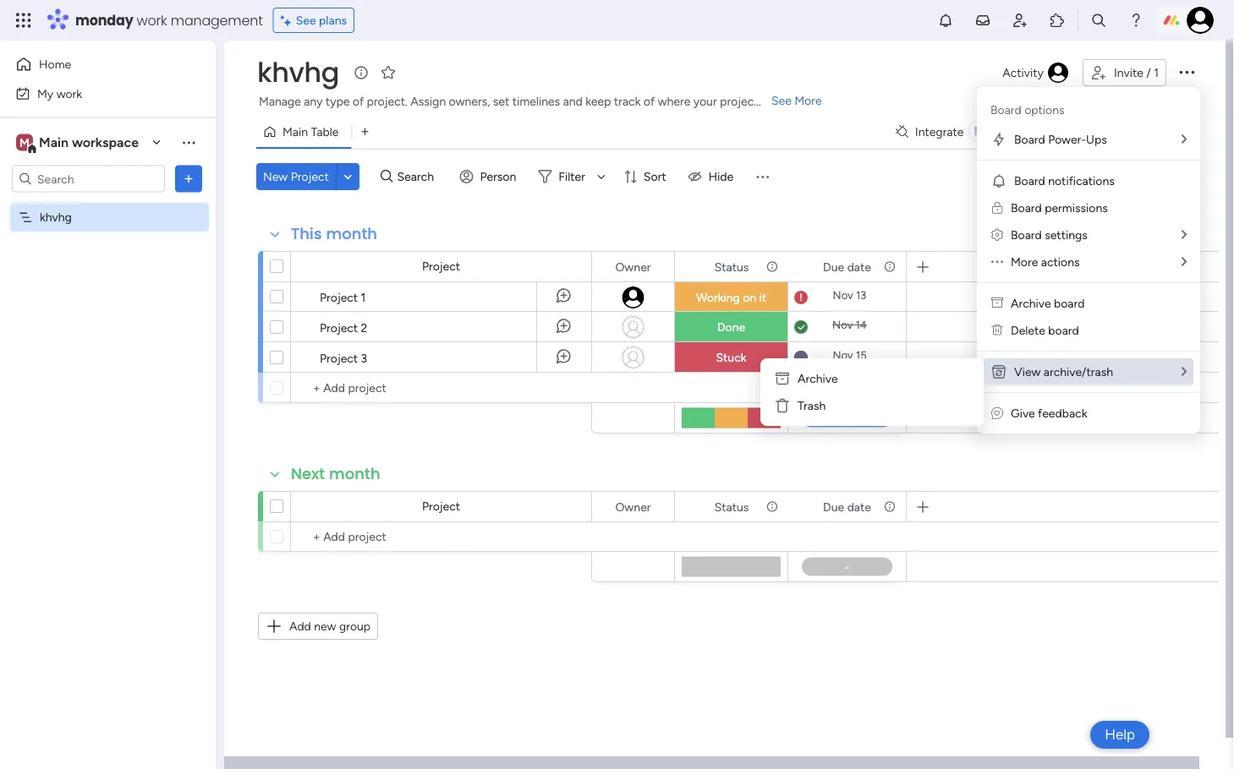 Task type: describe. For each thing, give the bounding box(es) containing it.
plans
[[319, 13, 347, 27]]

sort button
[[617, 163, 677, 190]]

project inside button
[[291, 170, 329, 184]]

board for archive board
[[1054, 297, 1085, 311]]

feedback
[[1038, 407, 1088, 421]]

hide button
[[682, 163, 744, 190]]

manage any type of project. assign owners, set timelines and keep track of where your project stands.
[[259, 94, 799, 109]]

give
[[1011, 407, 1035, 421]]

Search in workspace field
[[36, 169, 141, 189]]

project 2
[[320, 321, 368, 335]]

list arrow image for view archive/trash
[[1182, 366, 1187, 378]]

1 due date field from the top
[[819, 258, 876, 276]]

board options
[[991, 103, 1065, 117]]

monday work management
[[75, 11, 263, 30]]

activity
[[1003, 66, 1044, 80]]

next
[[291, 464, 325, 485]]

assign
[[411, 94, 446, 109]]

new project
[[263, 170, 329, 184]]

list arrow image for more actions
[[1182, 256, 1187, 268]]

more dots image
[[992, 255, 1003, 269]]

delete board
[[1011, 324, 1079, 338]]

manage
[[259, 94, 301, 109]]

track
[[614, 94, 641, 109]]

collapse board header image
[[1183, 125, 1196, 139]]

nov 14
[[833, 319, 867, 332]]

column information image
[[766, 500, 779, 514]]

archive for archive board
[[1011, 297, 1051, 311]]

my work
[[37, 86, 82, 101]]

nov for nov 14
[[833, 319, 853, 332]]

list arrow image for board power-ups
[[1182, 133, 1187, 146]]

project 1
[[320, 290, 366, 305]]

2 due date from the top
[[823, 500, 871, 514]]

date for 1st due date field from the bottom of the page
[[847, 500, 871, 514]]

board for board settings
[[1011, 228, 1042, 242]]

date for first due date field
[[847, 260, 871, 274]]

owners,
[[449, 94, 490, 109]]

help
[[1105, 727, 1135, 744]]

2 due date field from the top
[[819, 498, 876, 517]]

dapulse admin menu image
[[992, 228, 1003, 242]]

new
[[314, 620, 336, 634]]

activity button
[[996, 59, 1076, 86]]

table
[[311, 125, 339, 139]]

delete
[[1011, 324, 1046, 338]]

invite / 1
[[1114, 66, 1159, 80]]

main for main table
[[283, 125, 308, 139]]

see for see more
[[772, 93, 792, 108]]

hide
[[709, 170, 734, 184]]

board power-ups image
[[991, 131, 1008, 148]]

dapulse archived image
[[992, 297, 1003, 311]]

gary orlando image
[[1187, 7, 1214, 34]]

status field for this month column information image
[[710, 258, 753, 276]]

stands.
[[761, 94, 799, 109]]

select product image
[[15, 12, 32, 29]]

status for this month column information image
[[715, 260, 749, 274]]

permissions
[[1045, 201, 1108, 215]]

board power-ups
[[1014, 132, 1107, 147]]

my work button
[[10, 80, 182, 107]]

board for board options
[[991, 103, 1022, 117]]

integrate
[[915, 125, 964, 139]]

autopilot image
[[1071, 120, 1085, 142]]

1 of from the left
[[353, 94, 364, 109]]

notifications image
[[937, 12, 954, 29]]

working
[[696, 291, 740, 305]]

2 of from the left
[[644, 94, 655, 109]]

workspace selection element
[[16, 132, 141, 154]]

nov for nov 15
[[833, 349, 853, 363]]

any
[[304, 94, 323, 109]]

column information image for next month
[[883, 500, 897, 514]]

view archive/trash
[[1014, 365, 1113, 379]]

board for board power-ups
[[1014, 132, 1046, 147]]

filter button
[[532, 163, 612, 190]]

where
[[658, 94, 691, 109]]

m
[[20, 135, 30, 150]]

1 vertical spatial 1
[[361, 290, 366, 305]]

Next month field
[[287, 464, 385, 486]]

main table
[[283, 125, 339, 139]]

help image
[[1128, 12, 1145, 29]]

it
[[759, 291, 767, 305]]

month for next month
[[329, 464, 380, 485]]

more inside menu
[[1011, 255, 1038, 269]]

add
[[289, 620, 311, 634]]

15
[[856, 349, 867, 363]]

working on it
[[696, 291, 767, 305]]

options image
[[180, 170, 197, 187]]

done
[[717, 320, 745, 335]]

angle down image
[[344, 170, 352, 183]]

home button
[[10, 51, 182, 78]]

ups
[[1086, 132, 1107, 147]]

2 due from the top
[[823, 500, 845, 514]]

new
[[263, 170, 288, 184]]

invite members image
[[1012, 12, 1029, 29]]

nov for nov 13
[[833, 289, 853, 302]]

workspace options image
[[180, 134, 197, 151]]

archive board
[[1011, 297, 1085, 311]]

add new group button
[[258, 613, 378, 640]]

khvhg inside list box
[[40, 210, 72, 225]]

2
[[361, 321, 368, 335]]

automate
[[1092, 125, 1145, 139]]

1 inside 'button'
[[1154, 66, 1159, 80]]

archive/trash
[[1044, 365, 1113, 379]]

invite
[[1114, 66, 1144, 80]]

notifications
[[1048, 174, 1115, 188]]

power-
[[1048, 132, 1086, 147]]

timelines
[[513, 94, 560, 109]]

menu image
[[754, 168, 771, 185]]

13
[[856, 289, 867, 302]]

workspace image
[[16, 133, 33, 152]]



Task type: locate. For each thing, give the bounding box(es) containing it.
filter
[[559, 170, 585, 184]]

0 vertical spatial 1
[[1154, 66, 1159, 80]]

0 vertical spatial month
[[326, 223, 377, 245]]

project
[[291, 170, 329, 184], [422, 259, 460, 274], [320, 290, 358, 305], [320, 321, 358, 335], [320, 351, 358, 365], [422, 500, 460, 514]]

this month
[[291, 223, 377, 245]]

my
[[37, 86, 53, 101]]

1 horizontal spatial 1
[[1154, 66, 1159, 80]]

1 vertical spatial status field
[[710, 498, 753, 517]]

1 vertical spatial khvhg
[[40, 210, 72, 225]]

archive image
[[774, 371, 791, 387]]

1 horizontal spatial see
[[772, 93, 792, 108]]

Status field
[[710, 258, 753, 276], [710, 498, 753, 517]]

trash image
[[774, 398, 791, 415]]

more
[[795, 93, 822, 108], [1011, 255, 1038, 269]]

main workspace
[[39, 135, 139, 151]]

inbox image
[[975, 12, 992, 29]]

1 vertical spatial work
[[56, 86, 82, 101]]

archive for archive
[[798, 372, 838, 386]]

your
[[694, 94, 717, 109]]

v2 permission outline image
[[992, 201, 1003, 215]]

0 vertical spatial date
[[847, 260, 871, 274]]

of right type
[[353, 94, 364, 109]]

0 horizontal spatial khvhg
[[40, 210, 72, 225]]

1 horizontal spatial khvhg
[[257, 54, 339, 91]]

0 vertical spatial see
[[296, 13, 316, 27]]

0 vertical spatial status
[[715, 260, 749, 274]]

see more link
[[770, 92, 824, 109]]

main inside workspace selection element
[[39, 135, 69, 151]]

/
[[1147, 66, 1151, 80]]

1 due date from the top
[[823, 260, 871, 274]]

on
[[743, 291, 756, 305]]

board notifications
[[1014, 174, 1115, 188]]

dapulse integrations image
[[896, 126, 909, 138]]

0 vertical spatial board
[[1054, 297, 1085, 311]]

v2 overdue deadline image
[[794, 290, 808, 306]]

0 vertical spatial list arrow image
[[1182, 133, 1187, 146]]

list arrow image
[[1182, 133, 1187, 146], [1182, 366, 1187, 378]]

new project button
[[256, 163, 336, 190]]

board down board options
[[1014, 132, 1046, 147]]

next month
[[291, 464, 380, 485]]

1 vertical spatial archive
[[798, 372, 838, 386]]

main for main workspace
[[39, 135, 69, 151]]

view
[[1014, 365, 1041, 379]]

this
[[291, 223, 322, 245]]

add new group
[[289, 620, 371, 634]]

1 vertical spatial status
[[715, 500, 749, 514]]

person button
[[453, 163, 527, 190]]

month inside "this month" 'field'
[[326, 223, 377, 245]]

v2 user feedback image
[[992, 407, 1003, 421]]

1 owner field from the top
[[611, 258, 655, 276]]

0 horizontal spatial of
[[353, 94, 364, 109]]

board up the delete board on the top
[[1054, 297, 1085, 311]]

board notifications image
[[991, 173, 1008, 190]]

1 vertical spatial see
[[772, 93, 792, 108]]

due date
[[823, 260, 871, 274], [823, 500, 871, 514]]

3 nov from the top
[[833, 349, 853, 363]]

board right v2 permission outline icon
[[1011, 201, 1042, 215]]

main
[[283, 125, 308, 139], [39, 135, 69, 151]]

month right this
[[326, 223, 377, 245]]

nov left 14
[[833, 319, 853, 332]]

status for column information icon
[[715, 500, 749, 514]]

date
[[847, 260, 871, 274], [847, 500, 871, 514]]

0 horizontal spatial work
[[56, 86, 82, 101]]

due up nov 13
[[823, 260, 845, 274]]

0 horizontal spatial 1
[[361, 290, 366, 305]]

status up working on it
[[715, 260, 749, 274]]

1 vertical spatial due
[[823, 500, 845, 514]]

due date up nov 13
[[823, 260, 871, 274]]

0 vertical spatial due date field
[[819, 258, 876, 276]]

1 vertical spatial board
[[1049, 324, 1079, 338]]

archive up delete
[[1011, 297, 1051, 311]]

more right more dots icon
[[1011, 255, 1038, 269]]

0 horizontal spatial main
[[39, 135, 69, 151]]

1 vertical spatial list arrow image
[[1182, 256, 1187, 268]]

1 vertical spatial + add project text field
[[300, 527, 584, 547]]

see for see plans
[[296, 13, 316, 27]]

set
[[493, 94, 510, 109]]

month
[[326, 223, 377, 245], [329, 464, 380, 485]]

main table button
[[256, 118, 351, 146]]

khvhg
[[257, 54, 339, 91], [40, 210, 72, 225]]

1 horizontal spatial more
[[1011, 255, 1038, 269]]

board down archive board
[[1049, 324, 1079, 338]]

see more
[[772, 93, 822, 108]]

view archive/trash image
[[991, 364, 1008, 381]]

1 nov from the top
[[833, 289, 853, 302]]

archive inside menu
[[1011, 297, 1051, 311]]

project 3
[[320, 351, 367, 365]]

of right track
[[644, 94, 655, 109]]

keep
[[586, 94, 611, 109]]

0 vertical spatial more
[[795, 93, 822, 108]]

see inside button
[[296, 13, 316, 27]]

see
[[296, 13, 316, 27], [772, 93, 792, 108]]

0 vertical spatial khvhg
[[257, 54, 339, 91]]

home
[[39, 57, 71, 71]]

board
[[1054, 297, 1085, 311], [1049, 324, 1079, 338]]

type
[[326, 94, 350, 109]]

1 list arrow image from the top
[[1182, 133, 1187, 146]]

1 status from the top
[[715, 260, 749, 274]]

This month field
[[287, 223, 382, 245]]

invite / 1 button
[[1083, 59, 1167, 86]]

due date field up nov 13
[[819, 258, 876, 276]]

owner for 2nd owner field from the bottom
[[615, 260, 651, 274]]

column information image for this month
[[766, 260, 779, 274]]

search everything image
[[1091, 12, 1107, 29]]

trash
[[798, 399, 826, 413]]

monday
[[75, 11, 133, 30]]

2 list arrow image from the top
[[1182, 256, 1187, 268]]

0 vertical spatial due
[[823, 260, 845, 274]]

board right dapulse admin menu icon
[[1011, 228, 1042, 242]]

v2 done deadline image
[[794, 319, 808, 335]]

1 vertical spatial owner field
[[611, 498, 655, 517]]

2 + add project text field from the top
[[300, 527, 584, 547]]

month right next
[[329, 464, 380, 485]]

work
[[137, 11, 167, 30], [56, 86, 82, 101]]

work inside button
[[56, 86, 82, 101]]

show board description image
[[351, 64, 371, 81]]

2 nov from the top
[[833, 319, 853, 332]]

workspace
[[72, 135, 139, 151]]

board
[[991, 103, 1022, 117], [1014, 132, 1046, 147], [1014, 174, 1046, 188], [1011, 201, 1042, 215], [1011, 228, 1042, 242]]

menu containing board options
[[977, 87, 1201, 434]]

v2 delete line image
[[992, 324, 1003, 338]]

menu
[[977, 87, 1201, 434]]

0 vertical spatial status field
[[710, 258, 753, 276]]

arrow down image
[[591, 167, 612, 187]]

board for board notifications
[[1014, 174, 1046, 188]]

khvhg up 'any'
[[257, 54, 339, 91]]

1 date from the top
[[847, 260, 871, 274]]

options
[[1025, 103, 1065, 117]]

3
[[361, 351, 367, 365]]

1 + add project text field from the top
[[300, 378, 584, 398]]

+ Add project text field
[[300, 378, 584, 398], [300, 527, 584, 547]]

option
[[0, 202, 216, 206]]

2 date from the top
[[847, 500, 871, 514]]

1 horizontal spatial work
[[137, 11, 167, 30]]

nov left 13
[[833, 289, 853, 302]]

1 vertical spatial due date
[[823, 500, 871, 514]]

0 vertical spatial owner
[[615, 260, 651, 274]]

2 status field from the top
[[710, 498, 753, 517]]

status field left column information icon
[[710, 498, 753, 517]]

and
[[563, 94, 583, 109]]

Search field
[[393, 165, 444, 189]]

khvhg list box
[[0, 200, 216, 460]]

1 vertical spatial month
[[329, 464, 380, 485]]

status
[[715, 260, 749, 274], [715, 500, 749, 514]]

person
[[480, 170, 516, 184]]

work right monday
[[137, 11, 167, 30]]

1 list arrow image from the top
[[1182, 229, 1187, 241]]

1 due from the top
[[823, 260, 845, 274]]

board right 'board notifications' icon
[[1014, 174, 1046, 188]]

give feedback
[[1011, 407, 1088, 421]]

main inside 'main table' button
[[283, 125, 308, 139]]

nov left 15
[[833, 349, 853, 363]]

archive up trash
[[798, 372, 838, 386]]

stuck
[[716, 351, 747, 365]]

0 vertical spatial due date
[[823, 260, 871, 274]]

0 vertical spatial work
[[137, 11, 167, 30]]

due right column information icon
[[823, 500, 845, 514]]

1 up 2
[[361, 290, 366, 305]]

Owner field
[[611, 258, 655, 276], [611, 498, 655, 517]]

0 horizontal spatial see
[[296, 13, 316, 27]]

due date right column information icon
[[823, 500, 871, 514]]

archive
[[1011, 297, 1051, 311], [798, 372, 838, 386]]

work right my
[[56, 86, 82, 101]]

0 vertical spatial nov
[[833, 289, 853, 302]]

board for board permissions
[[1011, 201, 1042, 215]]

0 vertical spatial owner field
[[611, 258, 655, 276]]

1 vertical spatial list arrow image
[[1182, 366, 1187, 378]]

settings
[[1045, 228, 1088, 242]]

2 owner field from the top
[[611, 498, 655, 517]]

1 horizontal spatial main
[[283, 125, 308, 139]]

khvhg field
[[253, 54, 343, 91]]

help button
[[1091, 722, 1150, 750]]

column information image
[[766, 260, 779, 274], [883, 260, 897, 274], [883, 500, 897, 514]]

month for this month
[[326, 223, 377, 245]]

board for delete board
[[1049, 324, 1079, 338]]

2 status from the top
[[715, 500, 749, 514]]

see plans
[[296, 13, 347, 27]]

2 list arrow image from the top
[[1182, 366, 1187, 378]]

1 vertical spatial owner
[[615, 500, 651, 514]]

main left table on the left top of the page
[[283, 125, 308, 139]]

board settings
[[1011, 228, 1088, 242]]

2 vertical spatial nov
[[833, 349, 853, 363]]

month inside next month field
[[329, 464, 380, 485]]

more actions
[[1011, 255, 1080, 269]]

group
[[339, 620, 371, 634]]

1 horizontal spatial archive
[[1011, 297, 1051, 311]]

list arrow image for board settings
[[1182, 229, 1187, 241]]

see left plans
[[296, 13, 316, 27]]

2 owner from the top
[[615, 500, 651, 514]]

see plans button
[[273, 8, 355, 33]]

main right workspace icon at the top of page
[[39, 135, 69, 151]]

due date field right column information icon
[[819, 498, 876, 517]]

0 horizontal spatial archive
[[798, 372, 838, 386]]

14
[[856, 319, 867, 332]]

1 vertical spatial due date field
[[819, 498, 876, 517]]

board permissions
[[1011, 201, 1108, 215]]

nov 15
[[833, 349, 867, 363]]

1 vertical spatial nov
[[833, 319, 853, 332]]

actions
[[1041, 255, 1080, 269]]

1 owner from the top
[[615, 260, 651, 274]]

1 right /
[[1154, 66, 1159, 80]]

owner
[[615, 260, 651, 274], [615, 500, 651, 514]]

v2 search image
[[381, 167, 393, 186]]

add to favorites image
[[380, 64, 397, 81]]

work for my
[[56, 86, 82, 101]]

0 vertical spatial archive
[[1011, 297, 1051, 311]]

1 status field from the top
[[710, 258, 753, 276]]

0 vertical spatial + add project text field
[[300, 378, 584, 398]]

see right "project" on the top right
[[772, 93, 792, 108]]

work for monday
[[137, 11, 167, 30]]

board up board power-ups image
[[991, 103, 1022, 117]]

project
[[720, 94, 759, 109]]

add view image
[[362, 126, 368, 138]]

apps image
[[1049, 12, 1066, 29]]

status field up working on it
[[710, 258, 753, 276]]

project.
[[367, 94, 408, 109]]

1 horizontal spatial of
[[644, 94, 655, 109]]

nov
[[833, 289, 853, 302], [833, 319, 853, 332], [833, 349, 853, 363]]

1 vertical spatial more
[[1011, 255, 1038, 269]]

sort
[[644, 170, 666, 184]]

due
[[823, 260, 845, 274], [823, 500, 845, 514]]

more right "project" on the top right
[[795, 93, 822, 108]]

status left column information icon
[[715, 500, 749, 514]]

options image
[[1177, 62, 1197, 82]]

1 vertical spatial date
[[847, 500, 871, 514]]

khvhg down "search in workspace" 'field'
[[40, 210, 72, 225]]

Due date field
[[819, 258, 876, 276], [819, 498, 876, 517]]

0 horizontal spatial more
[[795, 93, 822, 108]]

management
[[171, 11, 263, 30]]

owner for 1st owner field from the bottom of the page
[[615, 500, 651, 514]]

0 vertical spatial list arrow image
[[1182, 229, 1187, 241]]

list arrow image
[[1182, 229, 1187, 241], [1182, 256, 1187, 268]]

status field for column information icon
[[710, 498, 753, 517]]



Task type: vqa. For each thing, say whether or not it's contained in the screenshot.
Main to the right
yes



